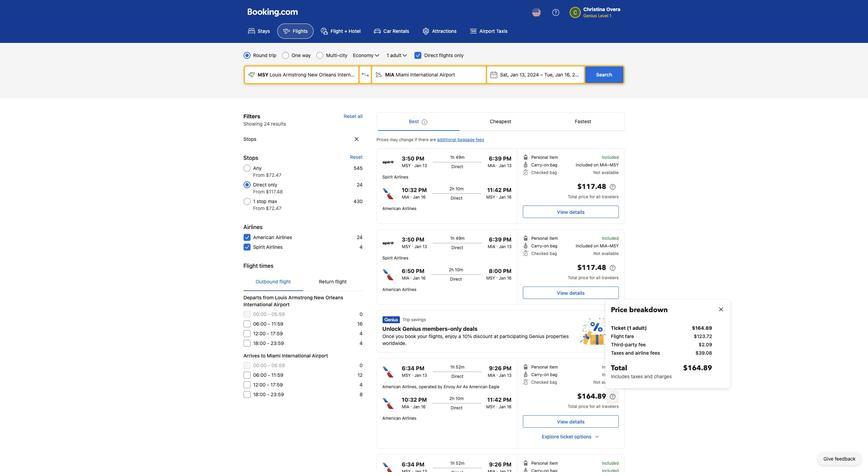 Task type: locate. For each thing, give the bounding box(es) containing it.
2 11:42 from the top
[[488, 397, 502, 404]]

total inside total includes taxes and charges
[[611, 364, 628, 373]]

06:00 - 11:59 for from
[[253, 321, 283, 327]]

12:00 - 17:59 down to
[[253, 382, 283, 388]]

9:26 pm
[[489, 462, 512, 468]]

00:00 - 05:59 down to
[[253, 363, 285, 369]]

2 11:42 pm msy . jan 16 from the top
[[487, 397, 512, 410]]

1 vertical spatial from
[[253, 189, 265, 195]]

06:00 - 11:59 down to
[[253, 373, 283, 379]]

2 vertical spatial 10m
[[456, 397, 464, 402]]

row containing ticket (1 adult)
[[611, 324, 713, 334]]

and inside total includes taxes and charges
[[645, 374, 653, 380]]

3 carry-on bag from the top
[[532, 373, 558, 378]]

23:59
[[271, 341, 284, 347], [271, 392, 284, 398]]

price
[[611, 306, 628, 315]]

2 price from the top
[[579, 276, 589, 281]]

1 vertical spatial tab list
[[244, 273, 363, 292]]

1 vertical spatial view
[[557, 290, 569, 296]]

11:42 pm msy . jan 16
[[487, 187, 512, 200], [487, 397, 512, 410]]

filters
[[244, 113, 260, 120]]

1 vertical spatial carry-on bag
[[532, 244, 558, 249]]

1 left adult
[[387, 52, 389, 58]]

genius
[[584, 13, 597, 18], [403, 326, 421, 333], [529, 334, 545, 340]]

orleans down return flight button
[[326, 295, 343, 301]]

2 00:00 - 05:59 from the top
[[253, 363, 285, 369]]

1 horizontal spatial and
[[645, 374, 653, 380]]

flight up third-
[[611, 334, 624, 340]]

airlines
[[394, 175, 409, 180], [402, 206, 417, 212], [244, 224, 263, 231], [276, 235, 292, 241], [266, 244, 283, 250], [394, 256, 409, 261], [402, 287, 417, 293], [402, 416, 417, 422]]

1 $117.48 region from the top
[[523, 182, 619, 194]]

explore
[[542, 434, 559, 440]]

00:00 - 05:59 for from
[[253, 312, 285, 318]]

1 17:59 from the top
[[271, 331, 283, 337]]

new down the return
[[314, 295, 324, 301]]

0 vertical spatial flight
[[331, 28, 343, 34]]

2 included on mia–msy from the top
[[576, 244, 619, 249]]

. inside 6:34 pm msy . jan 13
[[412, 372, 413, 377]]

deals
[[463, 326, 478, 333]]

17:59 down arrives to miami international airport
[[271, 382, 283, 388]]

row down breakdown
[[611, 324, 713, 334]]

1 vertical spatial genius
[[403, 326, 421, 333]]

0 vertical spatial for
[[590, 195, 595, 200]]

1 3:50 pm msy . jan 13 from the top
[[402, 156, 427, 169]]

2 vertical spatial view
[[557, 419, 569, 425]]

3 travelers from the top
[[602, 405, 619, 410]]

1 0 from the top
[[360, 312, 363, 318]]

2 item from the top
[[550, 236, 558, 241]]

spirit airlines for 6:50
[[383, 256, 409, 261]]

00:00 - 05:59 for to
[[253, 363, 285, 369]]

0 horizontal spatial flight
[[280, 279, 291, 285]]

1 vertical spatial 1
[[387, 52, 389, 58]]

$72.47 inside 1 stop max from $72.47
[[266, 206, 282, 212]]

2 00:00 from the top
[[253, 363, 267, 369]]

$164.89 cell for row containing ticket (1 adult)
[[692, 325, 713, 332]]

0 vertical spatial total price for all travelers
[[568, 195, 619, 200]]

2 travelers from the top
[[602, 276, 619, 281]]

10:32 for $164.89
[[402, 397, 417, 404]]

6:34 for 6:34 pm
[[402, 462, 415, 468]]

armstrong down outbound flight button on the left of the page
[[289, 295, 313, 301]]

all
[[358, 113, 363, 119], [597, 195, 601, 200], [597, 276, 601, 281], [597, 405, 601, 410]]

from inside direct only from $117.48
[[253, 189, 265, 195]]

3:50 down change
[[402, 156, 415, 162]]

2 vertical spatial 2h 10m
[[450, 397, 464, 402]]

1 checked from the top
[[532, 170, 549, 175]]

1 vertical spatial view details
[[557, 290, 585, 296]]

0 vertical spatial 9:26
[[489, 366, 502, 372]]

1 11:59 from the top
[[272, 321, 283, 327]]

1 horizontal spatial genius
[[529, 334, 545, 340]]

not available for 2nd view details button from the top
[[594, 251, 619, 257]]

from up the stop
[[253, 189, 265, 195]]

23:59 for miami
[[271, 392, 284, 398]]

row up airline
[[611, 342, 713, 350]]

0 horizontal spatial 1
[[253, 199, 256, 205]]

details for 1st view details button from the bottom of the page
[[570, 419, 585, 425]]

$164.89 cell down "$39.08" cell
[[684, 364, 713, 381]]

2 not from the top
[[594, 251, 601, 257]]

0 vertical spatial $164.89
[[692, 326, 713, 332]]

1 vertical spatial 10:32
[[402, 397, 417, 404]]

2 23:59 from the top
[[271, 392, 284, 398]]

1 horizontal spatial miami
[[396, 72, 409, 78]]

1 vertical spatial 0
[[360, 363, 363, 369]]

carry-
[[532, 163, 544, 168], [532, 244, 544, 249], [532, 373, 544, 378]]

6:34 pm msy . jan 13
[[402, 366, 427, 379]]

0 vertical spatial details
[[570, 209, 585, 215]]

new inside the departs from louis armstrong new orleans international airport
[[314, 295, 324, 301]]

1 vertical spatial 18:00
[[253, 392, 266, 398]]

1 vertical spatial 3:50 pm msy . jan 13
[[402, 237, 427, 250]]

11:42
[[488, 187, 502, 193], [488, 397, 502, 404]]

0 vertical spatial 11:42 pm msy . jan 16
[[487, 187, 512, 200]]

flight left times
[[244, 263, 258, 269]]

0 vertical spatial $164.89 cell
[[692, 325, 713, 332]]

2 flight from the left
[[335, 279, 347, 285]]

$117.48 region
[[523, 182, 619, 194], [523, 263, 619, 275]]

change
[[399, 137, 414, 143]]

included on mia–msy
[[576, 163, 619, 168], [576, 244, 619, 249]]

additional
[[437, 137, 457, 143]]

2 17:59 from the top
[[271, 382, 283, 388]]

2 12:00 from the top
[[253, 382, 266, 388]]

row down fee
[[611, 350, 713, 359]]

1 horizontal spatial flight
[[335, 279, 347, 285]]

5 row from the top
[[611, 359, 713, 384]]

best image
[[422, 120, 428, 125], [422, 120, 428, 125]]

00:00 down to
[[253, 363, 267, 369]]

flight inside flight fare cell
[[611, 334, 624, 340]]

0 vertical spatial tab list
[[377, 113, 625, 131]]

and
[[626, 351, 634, 356], [645, 374, 653, 380]]

2 $117.48 region from the top
[[523, 263, 619, 275]]

1 12:00 - 17:59 from the top
[[253, 331, 283, 337]]

tab list containing best
[[377, 113, 625, 131]]

1 inside dropdown button
[[387, 52, 389, 58]]

1 down overa
[[610, 13, 612, 18]]

12:00 - 17:59 for to
[[253, 382, 283, 388]]

fees right baggage
[[476, 137, 484, 143]]

price for 2nd view details button from the top
[[579, 276, 589, 281]]

0 horizontal spatial genius
[[403, 326, 421, 333]]

00:00 - 05:59
[[253, 312, 285, 318], [253, 363, 285, 369]]

2 $72.47 from the top
[[266, 206, 282, 212]]

2 3:50 from the top
[[402, 237, 415, 243]]

spirit for 10:32
[[383, 175, 393, 180]]

pm
[[416, 156, 425, 162], [503, 156, 512, 162], [419, 187, 427, 193], [503, 187, 512, 193], [416, 237, 425, 243], [503, 237, 512, 243], [416, 268, 425, 275], [503, 268, 512, 275], [416, 366, 425, 372], [503, 366, 512, 372], [419, 397, 427, 404], [503, 397, 512, 404], [416, 462, 425, 468], [503, 462, 512, 468]]

checked bag for 1st view details button from the bottom of the page
[[532, 380, 557, 386]]

fees right airline
[[651, 351, 660, 356]]

2 from from the top
[[253, 189, 265, 195]]

available for 3rd view details button from the bottom of the page
[[602, 170, 619, 175]]

flight left + at the top left of page
[[331, 28, 343, 34]]

louis inside the departs from louis armstrong new orleans international airport
[[275, 295, 287, 301]]

and right taxes
[[645, 374, 653, 380]]

only inside direct only from $117.48
[[268, 182, 277, 188]]

direct flights only
[[425, 52, 464, 58]]

tab list
[[377, 113, 625, 131], [244, 273, 363, 292]]

18:00 for arrives to miami international airport
[[253, 392, 266, 398]]

2 52m from the top
[[456, 462, 465, 467]]

genius image
[[383, 317, 400, 324], [383, 317, 400, 324], [580, 318, 611, 346]]

from down any
[[253, 172, 265, 178]]

total price for all travelers
[[568, 195, 619, 200], [568, 276, 619, 281], [568, 405, 619, 410]]

genius down christina
[[584, 13, 597, 18]]

0 vertical spatial 18:00
[[253, 341, 266, 347]]

$164.89 cell
[[692, 325, 713, 332], [684, 364, 713, 381]]

12:00 for arrives
[[253, 382, 266, 388]]

included on mia–msy for 8:00 pm
[[576, 244, 619, 249]]

$72.47 up direct only from $117.48
[[266, 172, 282, 178]]

1 row from the top
[[611, 324, 713, 334]]

2 carry- from the top
[[532, 244, 544, 249]]

1 vertical spatial louis
[[275, 295, 287, 301]]

2 for from the top
[[590, 276, 595, 281]]

from down the stop
[[253, 206, 265, 212]]

3 for from the top
[[590, 405, 595, 410]]

10:32 pm mia . jan 16 for $164.89
[[402, 397, 427, 410]]

1 6:34 from the top
[[402, 366, 415, 372]]

3 personal from the top
[[532, 365, 549, 370]]

1 vertical spatial 11:42 pm msy . jan 16
[[487, 397, 512, 410]]

flight inside outbound flight button
[[280, 279, 291, 285]]

10:32 pm mia . jan 16
[[402, 187, 427, 200], [402, 397, 427, 410]]

not available for 3rd view details button from the bottom of the page
[[594, 170, 619, 175]]

attractions
[[432, 28, 457, 34]]

1 vertical spatial 49m
[[456, 236, 465, 241]]

0 vertical spatial not
[[594, 170, 601, 175]]

0 horizontal spatial and
[[626, 351, 634, 356]]

1 1h 49m from the top
[[450, 155, 465, 160]]

. inside '6:50 pm mia . jan 16'
[[411, 275, 412, 280]]

17:59 up arrives to miami international airport
[[271, 331, 283, 337]]

american airlines for 3rd view details button from the bottom of the page
[[383, 206, 417, 212]]

1 00:00 from the top
[[253, 312, 267, 318]]

1 18:00 from the top
[[253, 341, 266, 347]]

2 06:00 from the top
[[253, 373, 267, 379]]

13 inside 9:26 pm mia . jan 13
[[507, 373, 512, 379]]

0 vertical spatial 18:00 - 23:59
[[253, 341, 284, 347]]

05:59 down arrives to miami international airport
[[272, 363, 285, 369]]

1 vertical spatial new
[[314, 295, 324, 301]]

1 23:59 from the top
[[271, 341, 284, 347]]

0 vertical spatial 3:50 pm msy . jan 13
[[402, 156, 427, 169]]

00:00 - 05:59 down from
[[253, 312, 285, 318]]

not for $164.89 region
[[594, 380, 601, 386]]

row containing total
[[611, 359, 713, 384]]

2 details from the top
[[570, 290, 585, 296]]

checked bag for 2nd view details button from the top
[[532, 251, 557, 257]]

taxes and airline fees cell
[[611, 350, 660, 357]]

0 vertical spatial miami
[[396, 72, 409, 78]]

12:00 - 17:59
[[253, 331, 283, 337], [253, 382, 283, 388]]

eagle
[[489, 385, 500, 390]]

way
[[302, 52, 311, 58]]

3:50 pm msy . jan 13 down if
[[402, 156, 427, 169]]

departs from louis armstrong new orleans international airport
[[244, 295, 343, 308]]

52m
[[456, 365, 465, 370], [456, 462, 465, 467]]

tab list for unlock genius members-only deals
[[377, 113, 625, 131]]

airline
[[636, 351, 649, 356]]

0 vertical spatial 2h
[[450, 187, 455, 192]]

total price for all travelers for 3rd view details button from the bottom of the page
[[568, 195, 619, 200]]

11:59 for louis
[[272, 321, 283, 327]]

flight right the return
[[335, 279, 347, 285]]

tab list for 06:00 - 11:59
[[244, 273, 363, 292]]

2 row from the top
[[611, 334, 713, 342]]

$164.89 cell up $123.72
[[692, 325, 713, 332]]

1 vertical spatial 1h 49m
[[450, 236, 465, 241]]

12:00
[[253, 331, 266, 337], [253, 382, 266, 388]]

2024 right 16,
[[573, 72, 584, 78]]

3:50 for 10:32
[[402, 156, 415, 162]]

international down "departs"
[[244, 302, 273, 308]]

book
[[405, 334, 416, 340]]

members-
[[423, 326, 451, 333]]

4
[[360, 244, 363, 250], [360, 331, 363, 337], [360, 341, 363, 347], [360, 382, 363, 388]]

flights
[[293, 28, 308, 34]]

2 1h 49m from the top
[[450, 236, 465, 241]]

1 vertical spatial stops
[[244, 155, 259, 161]]

taxes
[[611, 351, 624, 356]]

2 6:39 from the top
[[489, 237, 502, 243]]

orleans
[[319, 72, 337, 78], [326, 295, 343, 301]]

3 details from the top
[[570, 419, 585, 425]]

genius up the book
[[403, 326, 421, 333]]

stops up any
[[244, 155, 259, 161]]

are
[[430, 137, 436, 143]]

1 vertical spatial price
[[579, 276, 589, 281]]

0 vertical spatial $72.47
[[266, 172, 282, 178]]

1 vertical spatial view details button
[[523, 287, 619, 300]]

12:00 down to
[[253, 382, 266, 388]]

row down airline
[[611, 359, 713, 384]]

1 49m from the top
[[456, 155, 465, 160]]

2 available from the top
[[602, 251, 619, 257]]

2 mia–msy from the top
[[600, 244, 619, 249]]

2 horizontal spatial genius
[[584, 13, 597, 18]]

0 vertical spatial $117.48 region
[[523, 182, 619, 194]]

economy
[[353, 52, 374, 58]]

12:00 - 17:59 up to
[[253, 331, 283, 337]]

2 view details from the top
[[557, 290, 585, 296]]

0 vertical spatial fees
[[476, 137, 484, 143]]

flight
[[331, 28, 343, 34], [244, 263, 258, 269], [611, 334, 624, 340]]

1 vertical spatial total price for all travelers
[[568, 276, 619, 281]]

once
[[383, 334, 395, 340]]

$72.47
[[266, 172, 282, 178], [266, 206, 282, 212]]

6:34 for 6:34 pm msy . jan 13
[[402, 366, 415, 372]]

miami down 1 adult dropdown button
[[396, 72, 409, 78]]

only right the flights
[[455, 52, 464, 58]]

1 inside 1 stop max from $72.47
[[253, 199, 256, 205]]

3 price from the top
[[579, 405, 589, 410]]

2 view details button from the top
[[523, 287, 619, 300]]

3 checked bag from the top
[[532, 380, 557, 386]]

0 vertical spatial included on mia–msy
[[576, 163, 619, 168]]

pm inside 9:26 pm mia . jan 13
[[503, 366, 512, 372]]

11:59 down arrives to miami international airport
[[272, 373, 283, 379]]

orleans down multi-
[[319, 72, 337, 78]]

11:59 down from
[[272, 321, 283, 327]]

1 vertical spatial 9:26
[[489, 462, 502, 468]]

jan inside 9:26 pm mia . jan 13
[[499, 373, 506, 379]]

1 vertical spatial available
[[602, 251, 619, 257]]

00:00 for departs
[[253, 312, 267, 318]]

2 vertical spatial 1
[[253, 199, 256, 205]]

direct
[[425, 52, 438, 58], [452, 164, 464, 170], [253, 182, 267, 188], [451, 196, 463, 201], [452, 246, 464, 251], [450, 277, 462, 282], [452, 375, 464, 380], [451, 406, 463, 411]]

6:34 inside 6:34 pm msy . jan 13
[[402, 366, 415, 372]]

0 horizontal spatial flight
[[244, 263, 258, 269]]

not available
[[594, 170, 619, 175], [594, 251, 619, 257], [594, 380, 619, 386]]

3:50 for 6:50
[[402, 237, 415, 243]]

1 vertical spatial $117.48 region
[[523, 263, 619, 275]]

2 0 from the top
[[360, 363, 363, 369]]

2 05:59 from the top
[[272, 363, 285, 369]]

+
[[345, 28, 348, 34]]

jan inside '6:50 pm mia . jan 16'
[[413, 276, 420, 281]]

2 vertical spatial from
[[253, 206, 265, 212]]

flights
[[439, 52, 453, 58]]

0 horizontal spatial tab list
[[244, 273, 363, 292]]

-
[[268, 312, 270, 318], [268, 321, 270, 327], [267, 331, 269, 337], [267, 341, 270, 347], [268, 363, 270, 369], [268, 373, 270, 379], [267, 382, 269, 388], [267, 392, 270, 398]]

price
[[579, 195, 589, 200], [579, 276, 589, 281], [579, 405, 589, 410]]

0 vertical spatial view
[[557, 209, 569, 215]]

2 carry-on bag from the top
[[532, 244, 558, 249]]

flight fare
[[611, 334, 635, 340]]

0 vertical spatial 6:34
[[402, 366, 415, 372]]

1 price from the top
[[579, 195, 589, 200]]

0 vertical spatial 00:00 - 05:59
[[253, 312, 285, 318]]

2 vertical spatial checked bag
[[532, 380, 557, 386]]

only inside unlock genius members-only deals once you book your flights, enjoy a 10% discount at participating genius properties worldwide.
[[451, 326, 462, 333]]

$117.48 for 10:32 pm
[[578, 182, 607, 192]]

10%
[[463, 334, 472, 340]]

$72.47 down max
[[266, 206, 282, 212]]

0 vertical spatial view details button
[[523, 206, 619, 218]]

1 vertical spatial details
[[570, 290, 585, 296]]

max
[[268, 199, 277, 205]]

reset inside button
[[344, 113, 357, 119]]

06:00 - 11:59 down from
[[253, 321, 283, 327]]

row
[[611, 324, 713, 334], [611, 334, 713, 342], [611, 342, 713, 350], [611, 350, 713, 359], [611, 359, 713, 384]]

louis
[[270, 72, 282, 78], [275, 295, 287, 301]]

1h 49m for 8:00 pm
[[450, 236, 465, 241]]

new down way
[[308, 72, 318, 78]]

3 available from the top
[[602, 380, 619, 386]]

3 not available from the top
[[594, 380, 619, 386]]

travelers
[[602, 195, 619, 200], [602, 276, 619, 281], [602, 405, 619, 410]]

1 inside christina overa genius level 1
[[610, 13, 612, 18]]

prices may change if there are additional baggage fees
[[377, 137, 484, 143]]

6:39 pm mia . jan 13 for 11:42
[[488, 156, 512, 169]]

3:50 pm msy . jan 13 up 6:50
[[402, 237, 427, 250]]

from
[[253, 172, 265, 178], [253, 189, 265, 195], [253, 206, 265, 212]]

0 vertical spatial 52m
[[456, 365, 465, 370]]

direct inside direct only from $117.48
[[253, 182, 267, 188]]

2 18:00 - 23:59 from the top
[[253, 392, 284, 398]]

0 vertical spatial checked
[[532, 170, 549, 175]]

louis right from
[[275, 295, 287, 301]]

430
[[354, 199, 363, 205]]

1 $72.47 from the top
[[266, 172, 282, 178]]

1 left the stop
[[253, 199, 256, 205]]

2 personal from the top
[[532, 236, 549, 241]]

1 included on mia–msy from the top
[[576, 163, 619, 168]]

louis down the trip
[[270, 72, 282, 78]]

checked
[[532, 170, 549, 175], [532, 251, 549, 257], [532, 380, 549, 386]]

12:00 for departs
[[253, 331, 266, 337]]

personal for 2nd view details button from the top
[[532, 236, 549, 241]]

2 vertical spatial spirit airlines
[[383, 256, 409, 261]]

0 vertical spatial 6:39
[[489, 156, 502, 162]]

flight inside return flight button
[[335, 279, 347, 285]]

ticket (1 adult)
[[611, 326, 647, 332]]

2 vertical spatial flight
[[611, 334, 624, 340]]

1 personal from the top
[[532, 155, 549, 160]]

item
[[550, 155, 558, 160], [550, 236, 558, 241], [550, 365, 558, 370], [550, 462, 558, 467]]

airport
[[480, 28, 495, 34], [367, 72, 383, 78], [440, 72, 455, 78], [274, 302, 290, 308], [312, 353, 328, 359]]

1 9:26 from the top
[[489, 366, 502, 372]]

for for 1st view details button from the bottom of the page
[[590, 405, 595, 410]]

view details button
[[523, 206, 619, 218], [523, 287, 619, 300], [523, 416, 619, 429]]

9:26 for 9:26 pm
[[489, 462, 502, 468]]

orleans inside the departs from louis armstrong new orleans international airport
[[326, 295, 343, 301]]

3 not from the top
[[594, 380, 601, 386]]

2 2024 from the left
[[573, 72, 584, 78]]

2h 10m for 3rd view details button from the bottom of the page
[[450, 187, 464, 192]]

row containing flight fare
[[611, 334, 713, 342]]

explore ticket options button
[[523, 431, 619, 444]]

stops down showing
[[244, 136, 257, 142]]

1 checked bag from the top
[[532, 170, 557, 175]]

details for 3rd view details button from the bottom of the page
[[570, 209, 585, 215]]

11:59 for miami
[[272, 373, 283, 379]]

2 vertical spatial view details button
[[523, 416, 619, 429]]

0 vertical spatial 2h 10m
[[450, 187, 464, 192]]

1h 52m
[[451, 365, 465, 370], [451, 462, 465, 467]]

1 for 1 stop max from $72.47
[[253, 199, 256, 205]]

booking.com logo image
[[248, 8, 298, 16], [248, 8, 298, 16]]

3 view details button from the top
[[523, 416, 619, 429]]

genius left "properties"
[[529, 334, 545, 340]]

2 vertical spatial checked
[[532, 380, 549, 386]]

international inside the departs from louis armstrong new orleans international airport
[[244, 302, 273, 308]]

msy inside 6:34 pm msy . jan 13
[[402, 373, 411, 379]]

$117.48 inside direct only from $117.48
[[266, 189, 283, 195]]

0 vertical spatial spirit
[[383, 175, 393, 180]]

1 vertical spatial flight
[[244, 263, 258, 269]]

.
[[412, 162, 413, 167], [497, 162, 498, 167], [411, 193, 412, 199], [497, 193, 498, 199], [412, 243, 413, 248], [497, 243, 498, 248], [411, 275, 412, 280], [497, 275, 498, 280], [412, 372, 413, 377], [497, 372, 498, 377], [411, 404, 412, 409], [497, 404, 498, 409]]

spirit airlines for 10:32
[[383, 175, 409, 180]]

only down any from $72.47
[[268, 182, 277, 188]]

2 vertical spatial available
[[602, 380, 619, 386]]

mia inside 9:26 pm mia . jan 13
[[488, 373, 496, 379]]

checked bag
[[532, 170, 557, 175], [532, 251, 557, 257], [532, 380, 557, 386]]

3 row from the top
[[611, 342, 713, 350]]

1 10:32 from the top
[[402, 187, 417, 193]]

0 vertical spatial 0
[[360, 312, 363, 318]]

6:39 for 11:42
[[489, 156, 502, 162]]

and down third-party fee cell at bottom right
[[626, 351, 634, 356]]

2 vertical spatial view details
[[557, 419, 585, 425]]

1 adult button
[[386, 51, 409, 60]]

1 vertical spatial checked
[[532, 251, 549, 257]]

3 total price for all travelers from the top
[[568, 405, 619, 410]]

06:00 down to
[[253, 373, 267, 379]]

1 12:00 from the top
[[253, 331, 266, 337]]

details
[[570, 209, 585, 215], [570, 290, 585, 296], [570, 419, 585, 425]]

0 vertical spatial not available
[[594, 170, 619, 175]]

1 vertical spatial 00:00
[[253, 363, 267, 369]]

6:39
[[489, 156, 502, 162], [489, 237, 502, 243]]

miami right to
[[267, 353, 281, 359]]

armstrong down one
[[283, 72, 307, 78]]

1 10:32 pm mia . jan 16 from the top
[[402, 187, 427, 200]]

1 travelers from the top
[[602, 195, 619, 200]]

17:59
[[271, 331, 283, 337], [271, 382, 283, 388]]

table
[[611, 324, 713, 384]]

additional baggage fees link
[[437, 137, 484, 143]]

1 06:00 from the top
[[253, 321, 267, 327]]

2 vertical spatial travelers
[[602, 405, 619, 410]]

0 vertical spatial 00:00
[[253, 312, 267, 318]]

pm inside 6:34 pm msy . jan 13
[[416, 366, 425, 372]]

2 vertical spatial carry-on bag
[[532, 373, 558, 378]]

arrives to miami international airport
[[244, 353, 328, 359]]

1 6:39 pm mia . jan 13 from the top
[[488, 156, 512, 169]]

flight right outbound
[[280, 279, 291, 285]]

12:00 up to
[[253, 331, 266, 337]]

3:50 up 6:50
[[402, 237, 415, 243]]

0 vertical spatial 49m
[[456, 155, 465, 160]]

1 vertical spatial spirit
[[253, 244, 265, 250]]

1 vertical spatial $164.89
[[684, 364, 713, 373]]

2 not available from the top
[[594, 251, 619, 257]]

only
[[455, 52, 464, 58], [268, 182, 277, 188], [451, 326, 462, 333]]

2h 10m for 2nd view details button from the top
[[449, 268, 463, 273]]

0 for 16
[[360, 312, 363, 318]]

third-party fee cell
[[611, 342, 646, 349]]

00:00 down "departs"
[[253, 312, 267, 318]]

18:00 - 23:59 for to
[[253, 392, 284, 398]]

1 vertical spatial miami
[[267, 353, 281, 359]]

2 vertical spatial not available
[[594, 380, 619, 386]]

mia–msy
[[600, 163, 619, 168], [600, 244, 619, 249]]

3:50 pm msy . jan 13 for 6:50
[[402, 237, 427, 250]]

23:59 for louis
[[271, 341, 284, 347]]

. inside 8:00 pm msy . jan 16
[[497, 275, 498, 280]]

only up a
[[451, 326, 462, 333]]

flights,
[[429, 334, 444, 340]]

total includes taxes and charges
[[611, 364, 672, 380]]

total price for all travelers for 2nd view details button from the top
[[568, 276, 619, 281]]

1 view from the top
[[557, 209, 569, 215]]

$72.47 inside any from $72.47
[[266, 172, 282, 178]]

1 not available from the top
[[594, 170, 619, 175]]

$117.48 for 6:50 pm
[[578, 264, 607, 273]]

00:00
[[253, 312, 267, 318], [253, 363, 267, 369]]

1 not from the top
[[594, 170, 601, 175]]

0 vertical spatial view details
[[557, 209, 585, 215]]

1 mia–msy from the top
[[600, 163, 619, 168]]

18:00 - 23:59 for from
[[253, 341, 284, 347]]

mia–msy for 8:00 pm
[[600, 244, 619, 249]]

2 total price for all travelers from the top
[[568, 276, 619, 281]]

2 6:39 pm mia . jan 13 from the top
[[488, 237, 512, 250]]

personal item for 1st view details button from the bottom of the page
[[532, 365, 558, 370]]

tab list containing outbound flight
[[244, 273, 363, 292]]

2 9:26 from the top
[[489, 462, 502, 468]]

05:59 down from
[[272, 312, 285, 318]]

8:00
[[489, 268, 502, 275]]

fees inside cell
[[651, 351, 660, 356]]

1 vertical spatial reset
[[350, 154, 363, 160]]

row up fee
[[611, 334, 713, 342]]

1 from from the top
[[253, 172, 265, 178]]

flight inside flight + hotel link
[[331, 28, 343, 34]]

1 vertical spatial travelers
[[602, 276, 619, 281]]

0 vertical spatial carry-
[[532, 163, 544, 168]]

1 vertical spatial 12:00 - 17:59
[[253, 382, 283, 388]]

9:26 inside 9:26 pm mia . jan 13
[[489, 366, 502, 372]]

1 stop max from $72.47
[[253, 199, 282, 212]]

2 personal item from the top
[[532, 236, 558, 241]]

06:00 down "departs"
[[253, 321, 267, 327]]

car
[[384, 28, 392, 34]]

2 vertical spatial price
[[579, 405, 589, 410]]

2 vertical spatial spirit
[[383, 256, 393, 261]]

2024 left the –
[[528, 72, 539, 78]]

2 49m from the top
[[456, 236, 465, 241]]

1 view details button from the top
[[523, 206, 619, 218]]

2 4 from the top
[[360, 331, 363, 337]]

1 vertical spatial 23:59
[[271, 392, 284, 398]]



Task type: vqa. For each thing, say whether or not it's contained in the screenshot.
the '6:34 PM MSY . Jan 13'
yes



Task type: describe. For each thing, give the bounding box(es) containing it.
fee
[[639, 342, 646, 348]]

sat,
[[500, 72, 509, 78]]

jan inside 8:00 pm msy . jan 16
[[499, 276, 506, 281]]

total cell
[[611, 364, 672, 381]]

0 vertical spatial orleans
[[319, 72, 337, 78]]

stays
[[258, 28, 270, 34]]

third-party fee
[[611, 342, 646, 348]]

price breakdown
[[611, 306, 668, 315]]

49m for 11:42 pm
[[456, 155, 465, 160]]

mia inside '6:50 pm mia . jan 16'
[[402, 276, 410, 281]]

jan inside 6:34 pm msy . jan 13
[[415, 373, 422, 379]]

$2.09
[[699, 342, 713, 348]]

spirit for 6:50
[[383, 256, 393, 261]]

airport taxis link
[[464, 24, 514, 39]]

airport inside the departs from louis armstrong new orleans international airport
[[274, 302, 290, 308]]

adult)
[[633, 326, 647, 332]]

car rentals
[[384, 28, 409, 34]]

from inside any from $72.47
[[253, 172, 265, 178]]

outbound
[[256, 279, 278, 285]]

06:00 - 11:59 for to
[[253, 373, 283, 379]]

0 vertical spatial louis
[[270, 72, 282, 78]]

overa
[[607, 6, 621, 12]]

reset all
[[344, 113, 363, 119]]

1 1h 52m from the top
[[451, 365, 465, 370]]

9:26 pm mia . jan 13
[[488, 366, 512, 379]]

prices
[[377, 137, 389, 143]]

9:26 for 9:26 pm mia . jan 13
[[489, 366, 502, 372]]

for for 3rd view details button from the bottom of the page
[[590, 195, 595, 200]]

reset all button
[[344, 112, 363, 121]]

4 4 from the top
[[360, 382, 363, 388]]

1 adult
[[387, 52, 402, 58]]

1 vertical spatial 10m
[[455, 268, 463, 273]]

attractions link
[[417, 24, 463, 39]]

american airlines for 2nd view details button from the top
[[383, 287, 417, 293]]

includes
[[611, 374, 630, 380]]

showing 24 results
[[244, 121, 286, 127]]

on for 3rd view details button from the bottom of the page
[[544, 163, 549, 168]]

carry-on bag for 1st view details button from the bottom of the page
[[532, 373, 558, 378]]

return flight button
[[303, 273, 363, 291]]

row containing third-party fee
[[611, 342, 713, 350]]

airlines,
[[402, 385, 418, 390]]

3 4 from the top
[[360, 341, 363, 347]]

give
[[824, 457, 834, 463]]

$2.09 cell
[[699, 342, 713, 349]]

a
[[459, 334, 461, 340]]

pm inside '6:50 pm mia . jan 16'
[[416, 268, 425, 275]]

discount
[[474, 334, 493, 340]]

mia miami international airport
[[385, 72, 455, 78]]

4 personal item from the top
[[532, 462, 558, 467]]

$117.48 region for 11:42 pm
[[523, 182, 619, 194]]

reset button
[[350, 154, 363, 161]]

6:39 for 8:00
[[489, 237, 502, 243]]

not for the $117.48 region associated with 8:00 pm
[[594, 251, 601, 257]]

third-
[[611, 342, 626, 348]]

personal for 1st view details button from the bottom of the page
[[532, 365, 549, 370]]

$123.72 cell
[[694, 334, 713, 341]]

–
[[541, 72, 543, 78]]

enjoy
[[445, 334, 457, 340]]

. inside 9:26 pm mia . jan 13
[[497, 372, 498, 377]]

armstrong inside the departs from louis armstrong new orleans international airport
[[289, 295, 313, 301]]

options
[[575, 434, 592, 440]]

1 item from the top
[[550, 155, 558, 160]]

10:32 for $117.48
[[402, 187, 417, 193]]

round
[[253, 52, 268, 58]]

total for 1st view details button from the bottom of the page
[[568, 405, 578, 410]]

fastest
[[575, 119, 592, 124]]

2 checked from the top
[[532, 251, 549, 257]]

row containing taxes and airline fees
[[611, 350, 713, 359]]

$164.89 cell for row containing total
[[684, 364, 713, 381]]

city
[[340, 52, 348, 58]]

05:59 for louis
[[272, 312, 285, 318]]

11:42 for $117.48
[[488, 187, 502, 193]]

checked bag for 3rd view details button from the bottom of the page
[[532, 170, 557, 175]]

american airlines, operated by envoy air as american eagle
[[383, 385, 500, 390]]

6:34 pm
[[402, 462, 425, 468]]

not available for 1st view details button from the bottom of the page
[[594, 380, 619, 386]]

msy inside 8:00 pm msy . jan 16
[[487, 276, 496, 281]]

11:42 pm msy . jan 16 for $117.48
[[487, 187, 512, 200]]

1 carry- from the top
[[532, 163, 544, 168]]

16 inside 8:00 pm msy . jan 16
[[507, 276, 512, 281]]

price for 1st view details button from the bottom of the page
[[579, 405, 589, 410]]

stop
[[257, 199, 267, 205]]

6:50
[[402, 268, 415, 275]]

mia–msy for 11:42 pm
[[600, 163, 619, 168]]

properties
[[546, 334, 569, 340]]

1 52m from the top
[[456, 365, 465, 370]]

ticket
[[611, 326, 626, 332]]

49m for 8:00 pm
[[456, 236, 465, 241]]

1 4 from the top
[[360, 244, 363, 250]]

6:39 pm mia . jan 13 for 8:00
[[488, 237, 512, 250]]

search button
[[586, 67, 624, 83]]

ticket (1 adult) cell
[[611, 325, 647, 332]]

reset for reset
[[350, 154, 363, 160]]

flight for return flight
[[335, 279, 347, 285]]

$123.72
[[694, 334, 713, 340]]

$164.89 for row containing total's $164.89 cell
[[684, 364, 713, 373]]

price for 3rd view details button from the bottom of the page
[[579, 195, 589, 200]]

2 1h 52m from the top
[[451, 462, 465, 467]]

hotel
[[349, 28, 361, 34]]

there
[[419, 137, 429, 143]]

3 carry- from the top
[[532, 373, 544, 378]]

$164.89 region
[[523, 392, 619, 404]]

carry-on bag for 3rd view details button from the bottom of the page
[[532, 163, 558, 168]]

unlock
[[383, 326, 401, 333]]

4 item from the top
[[550, 462, 558, 467]]

06:00 for arrives
[[253, 373, 267, 379]]

explore ticket options
[[542, 434, 592, 440]]

$164.89 inside region
[[578, 393, 607, 402]]

3 view details from the top
[[557, 419, 585, 425]]

13,
[[520, 72, 526, 78]]

0 vertical spatial 24
[[264, 121, 270, 127]]

2h 10m for 1st view details button from the bottom of the page
[[450, 397, 464, 402]]

international down city
[[338, 72, 366, 78]]

flight for flight fare
[[611, 334, 624, 340]]

10:32 pm mia . jan 16 for $117.48
[[402, 187, 427, 200]]

1 2024 from the left
[[528, 72, 539, 78]]

flight + hotel link
[[315, 24, 367, 39]]

personal item for 2nd view details button from the top
[[532, 236, 558, 241]]

available for 2nd view details button from the top
[[602, 251, 619, 257]]

american airlines for 1st view details button from the bottom of the page
[[383, 416, 417, 422]]

2 vertical spatial genius
[[529, 334, 545, 340]]

8
[[360, 392, 363, 398]]

2 vertical spatial 24
[[357, 235, 363, 241]]

arrives
[[244, 353, 260, 359]]

2 stops from the top
[[244, 155, 259, 161]]

total for 2nd view details button from the top
[[568, 276, 578, 281]]

12
[[358, 373, 363, 379]]

18:00 for departs from louis armstrong new orleans international airport
[[253, 341, 266, 347]]

trip
[[403, 318, 410, 323]]

taxes and airline fees
[[611, 351, 660, 356]]

2h for 1st view details button from the bottom of the page
[[450, 397, 455, 402]]

from inside 1 stop max from $72.47
[[253, 206, 265, 212]]

round trip
[[253, 52, 277, 58]]

3 view from the top
[[557, 419, 569, 425]]

1 view details from the top
[[557, 209, 585, 215]]

0 vertical spatial 10m
[[456, 187, 464, 192]]

sat, jan 13, 2024 – tue, jan 16, 2024
[[500, 72, 584, 78]]

3 checked from the top
[[532, 380, 549, 386]]

operated
[[419, 385, 437, 390]]

0 for 12
[[360, 363, 363, 369]]

international right to
[[282, 353, 311, 359]]

trip savings
[[403, 318, 426, 323]]

one
[[292, 52, 301, 58]]

17:59 for miami
[[271, 382, 283, 388]]

best
[[409, 119, 419, 124]]

genius inside christina overa genius level 1
[[584, 13, 597, 18]]

11:42 pm msy . jan 16 for $164.89
[[487, 397, 512, 410]]

1h 49m for 11:42 pm
[[450, 155, 465, 160]]

flight for flight times
[[244, 263, 258, 269]]

2h for 3rd view details button from the bottom of the page
[[450, 187, 455, 192]]

0 horizontal spatial miami
[[267, 353, 281, 359]]

for for 2nd view details button from the top
[[590, 276, 595, 281]]

17:59 for louis
[[271, 331, 283, 337]]

12:00 - 17:59 for from
[[253, 331, 283, 337]]

05:59 for miami
[[272, 363, 285, 369]]

total price for all travelers for 1st view details button from the bottom of the page
[[568, 405, 619, 410]]

at
[[494, 334, 499, 340]]

and inside taxes and airline fees cell
[[626, 351, 634, 356]]

outbound flight button
[[244, 273, 303, 291]]

6:50 pm mia . jan 16
[[402, 268, 426, 281]]

trip
[[269, 52, 277, 58]]

return flight
[[319, 279, 347, 285]]

on for 1st view details button from the bottom of the page
[[544, 373, 549, 378]]

(1
[[627, 326, 632, 332]]

feedback
[[835, 457, 856, 463]]

$117.48 region for 8:00 pm
[[523, 263, 619, 275]]

table containing total
[[611, 324, 713, 384]]

return
[[319, 279, 334, 285]]

0 vertical spatial armstrong
[[283, 72, 307, 78]]

16 inside '6:50 pm mia . jan 16'
[[421, 276, 426, 281]]

times
[[259, 263, 274, 269]]

taxes
[[631, 374, 643, 380]]

0 vertical spatial new
[[308, 72, 318, 78]]

13 inside 6:34 pm msy . jan 13
[[423, 373, 427, 379]]

flight for outbound flight
[[280, 279, 291, 285]]

06:00 for departs
[[253, 321, 267, 327]]

1 for 1 adult
[[387, 52, 389, 58]]

not for the $117.48 region related to 11:42 pm
[[594, 170, 601, 175]]

give feedback
[[824, 457, 856, 463]]

sat, jan 13, 2024 – tue, jan 16, 2024 button
[[488, 67, 584, 83]]

on for 2nd view details button from the top
[[544, 244, 549, 249]]

2 view from the top
[[557, 290, 569, 296]]

all inside button
[[358, 113, 363, 119]]

ticket
[[561, 434, 574, 440]]

3 item from the top
[[550, 365, 558, 370]]

4 personal from the top
[[532, 462, 549, 467]]

flight fare cell
[[611, 334, 635, 341]]

cheapest button
[[460, 113, 542, 131]]

available for 1st view details button from the bottom of the page
[[602, 380, 619, 386]]

00:00 for arrives
[[253, 363, 267, 369]]

flights link
[[277, 24, 314, 39]]

0 vertical spatial only
[[455, 52, 464, 58]]

breakdown
[[630, 306, 668, 315]]

total for 3rd view details button from the bottom of the page
[[568, 195, 578, 200]]

1 vertical spatial spirit airlines
[[253, 244, 283, 250]]

personal for 3rd view details button from the bottom of the page
[[532, 155, 549, 160]]

fare
[[625, 334, 635, 340]]

carry-on bag for 2nd view details button from the top
[[532, 244, 558, 249]]

any from $72.47
[[253, 165, 282, 178]]

reset for reset all
[[344, 113, 357, 119]]

1 stops from the top
[[244, 136, 257, 142]]

level
[[599, 13, 609, 18]]

stays link
[[242, 24, 276, 39]]

international down direct flights only
[[411, 72, 438, 78]]

pm inside 8:00 pm msy . jan 16
[[503, 268, 512, 275]]

christina overa genius level 1
[[584, 6, 621, 18]]

2h for 2nd view details button from the top
[[449, 268, 454, 273]]

adult
[[390, 52, 402, 58]]

1 vertical spatial 24
[[357, 182, 363, 188]]

$39.08 cell
[[696, 350, 713, 357]]

flight for flight + hotel
[[331, 28, 343, 34]]

party
[[626, 342, 638, 348]]

details for 2nd view details button from the top
[[570, 290, 585, 296]]

by
[[438, 385, 443, 390]]

may
[[390, 137, 398, 143]]



